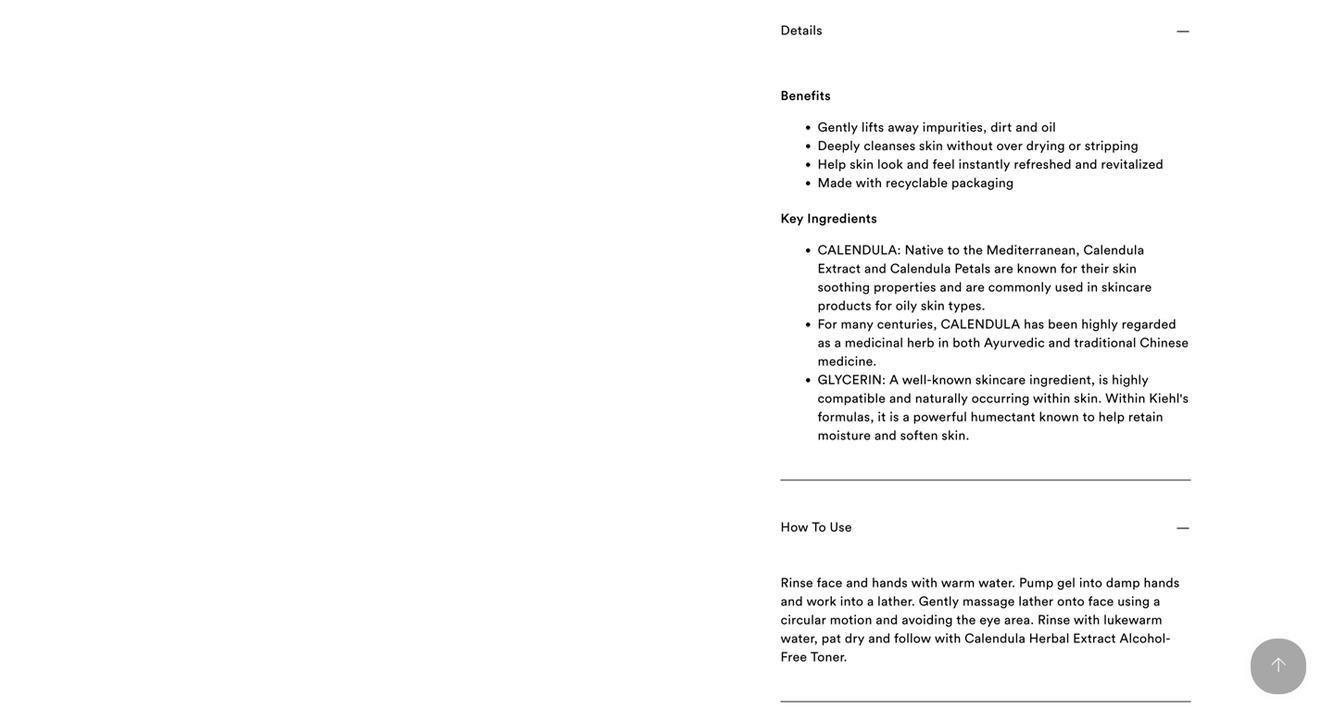 Task type: describe. For each thing, give the bounding box(es) containing it.
use
[[830, 519, 853, 536]]

0 horizontal spatial skincare
[[976, 371, 1027, 388]]

ingredients
[[808, 210, 878, 227]]

2 hands from the left
[[1145, 574, 1181, 591]]

within
[[1034, 390, 1071, 407]]

1 vertical spatial are
[[966, 279, 986, 295]]

water,
[[781, 630, 819, 647]]

the inside calendula: native to the mediterranean, calendula extract and calendula petals are known for their skin soothing properties and are commonly used in skincare products for oily skin types. for many centuries, calendula has been highly regarded as a medicinal herb in both ayurvedic and traditional chinese medicine. glycerin: a well-known skincare ingredient, is highly compatible and naturally occurring within skin. within kiehl's formulas, it is a powerful humectant known to help retain moisture and soften skin.
[[964, 242, 984, 258]]

free
[[781, 649, 808, 665]]

damp
[[1107, 574, 1141, 591]]

refreshed
[[1015, 156, 1072, 172]]

onto
[[1058, 593, 1085, 610]]

chinese
[[1141, 334, 1190, 351]]

water.
[[979, 574, 1016, 591]]

soothing
[[818, 279, 871, 295]]

how to use
[[781, 519, 853, 536]]

herbal
[[1030, 630, 1070, 647]]

0 vertical spatial for
[[1061, 260, 1078, 277]]

1 horizontal spatial is
[[1100, 371, 1109, 388]]

recyclable
[[886, 174, 949, 191]]

0 vertical spatial in
[[1088, 279, 1099, 295]]

and down been on the right top of page
[[1049, 334, 1072, 351]]

has
[[1025, 316, 1045, 333]]

deeply
[[818, 137, 861, 154]]

back to top image
[[1272, 658, 1287, 672]]

dry
[[845, 630, 865, 647]]

it
[[878, 409, 887, 425]]

humectant
[[971, 409, 1036, 425]]

regarded
[[1122, 316, 1177, 333]]

skin up the feel
[[920, 137, 944, 154]]

the inside rinse face and hands with warm water. pump gel into damp hands and work into a lather. gently massage lather onto face using a circular motion and avoiding the eye area. rinse with lukewarm water, pat dry and follow with calendula herbal extract alcohol- free toner.
[[957, 612, 977, 628]]

with down onto
[[1075, 612, 1101, 628]]

many
[[841, 316, 874, 333]]

1 vertical spatial for
[[876, 297, 893, 314]]

calendula: native to the mediterranean, calendula extract and calendula petals are known for their skin soothing properties and are commonly used in skincare products for oily skin types. for many centuries, calendula has been highly regarded as a medicinal herb in both ayurvedic and traditional chinese medicine. glycerin: a well-known skincare ingredient, is highly compatible and naturally occurring within skin. within kiehl's formulas, it is a powerful humectant known to help retain moisture and soften skin.
[[818, 242, 1190, 444]]

medicinal
[[845, 334, 904, 351]]

with left warm
[[912, 574, 938, 591]]

or
[[1069, 137, 1082, 154]]

a
[[890, 371, 899, 388]]

1 vertical spatial is
[[890, 409, 900, 425]]

well-
[[903, 371, 933, 388]]

their
[[1082, 260, 1110, 277]]

calendula inside rinse face and hands with warm water. pump gel into damp hands and work into a lather. gently massage lather onto face using a circular motion and avoiding the eye area. rinse with lukewarm water, pat dry and follow with calendula herbal extract alcohol- free toner.
[[965, 630, 1026, 647]]

centuries,
[[878, 316, 938, 333]]

moisture
[[818, 427, 872, 444]]

2 horizontal spatial calendula
[[1084, 242, 1145, 258]]

extract inside rinse face and hands with warm water. pump gel into damp hands and work into a lather. gently massage lather onto face using a circular motion and avoiding the eye area. rinse with lukewarm water, pat dry and follow with calendula herbal extract alcohol- free toner.
[[1074, 630, 1117, 647]]

key ingredients
[[781, 210, 878, 227]]

stripping
[[1085, 137, 1139, 154]]

ingredient,
[[1030, 371, 1096, 388]]

medicine.
[[818, 353, 877, 370]]

gently inside gently lifts away impurities, dirt and oil deeply cleanses skin without over drying or stripping help skin look and feel instantly refreshed and revitalized made with recyclable packaging
[[818, 119, 859, 135]]

petals
[[955, 260, 991, 277]]

2 vertical spatial known
[[1040, 409, 1080, 425]]

and right dry
[[869, 630, 891, 647]]

herb
[[908, 334, 935, 351]]

lather.
[[878, 593, 916, 610]]

look
[[878, 156, 904, 172]]

0 vertical spatial known
[[1018, 260, 1058, 277]]

packaging
[[952, 174, 1015, 191]]

naturally
[[916, 390, 969, 407]]

extract inside calendula: native to the mediterranean, calendula extract and calendula petals are known for their skin soothing properties and are commonly used in skincare products for oily skin types. for many centuries, calendula has been highly regarded as a medicinal herb in both ayurvedic and traditional chinese medicine. glycerin: a well-known skincare ingredient, is highly compatible and naturally occurring within skin. within kiehl's formulas, it is a powerful humectant known to help retain moisture and soften skin.
[[818, 260, 861, 277]]

for
[[818, 316, 838, 333]]

lukewarm
[[1104, 612, 1163, 628]]

gently lifts away impurities, dirt and oil deeply cleanses skin without over drying or stripping help skin look and feel instantly refreshed and revitalized made with recyclable packaging
[[818, 119, 1164, 191]]

mediterranean,
[[987, 242, 1081, 258]]

gel
[[1058, 574, 1076, 591]]

feel
[[933, 156, 956, 172]]

alcohol-
[[1120, 630, 1172, 647]]

over
[[997, 137, 1024, 154]]

dirt
[[991, 119, 1013, 135]]

benefits
[[781, 87, 832, 104]]

and down or
[[1076, 156, 1098, 172]]

1 hands from the left
[[872, 574, 909, 591]]

to
[[813, 519, 827, 536]]

within
[[1106, 390, 1146, 407]]

products
[[818, 297, 872, 314]]

work
[[807, 593, 837, 610]]

powerful
[[914, 409, 968, 425]]

calendula:
[[818, 242, 902, 258]]

1 horizontal spatial skin.
[[1075, 390, 1103, 407]]

skin right their
[[1113, 260, 1138, 277]]

a right as
[[835, 334, 842, 351]]

1 horizontal spatial are
[[995, 260, 1014, 277]]

impurities,
[[923, 119, 988, 135]]

a up soften
[[903, 409, 910, 425]]

retain
[[1129, 409, 1164, 425]]

and left oil
[[1016, 119, 1039, 135]]

drying
[[1027, 137, 1066, 154]]

without
[[947, 137, 994, 154]]

1 vertical spatial to
[[1083, 409, 1096, 425]]

details
[[781, 22, 823, 38]]

follow
[[895, 630, 932, 647]]

used
[[1056, 279, 1084, 295]]

0 vertical spatial highly
[[1082, 316, 1119, 333]]

ayurvedic
[[985, 334, 1046, 351]]

and down a
[[890, 390, 912, 407]]



Task type: locate. For each thing, give the bounding box(es) containing it.
types.
[[949, 297, 986, 314]]

1 horizontal spatial hands
[[1145, 574, 1181, 591]]

1 vertical spatial skin.
[[942, 427, 970, 444]]

1 vertical spatial extract
[[1074, 630, 1117, 647]]

occurring
[[972, 390, 1030, 407]]

how
[[781, 519, 809, 536]]

gently up avoiding
[[919, 593, 960, 610]]

a left lather.
[[868, 593, 875, 610]]

gently inside rinse face and hands with warm water. pump gel into damp hands and work into a lather. gently massage lather onto face using a circular motion and avoiding the eye area. rinse with lukewarm water, pat dry and follow with calendula herbal extract alcohol- free toner.
[[919, 593, 960, 610]]

help
[[1099, 409, 1126, 425]]

and up circular
[[781, 593, 804, 610]]

and down lather.
[[876, 612, 899, 628]]

0 vertical spatial into
[[1080, 574, 1103, 591]]

native
[[905, 242, 945, 258]]

1 horizontal spatial in
[[1088, 279, 1099, 295]]

with inside gently lifts away impurities, dirt and oil deeply cleanses skin without over drying or stripping help skin look and feel instantly refreshed and revitalized made with recyclable packaging
[[856, 174, 883, 191]]

extract up soothing
[[818, 260, 861, 277]]

1 horizontal spatial calendula
[[965, 630, 1026, 647]]

0 vertical spatial face
[[817, 574, 843, 591]]

into up motion
[[841, 593, 864, 610]]

1 vertical spatial calendula
[[891, 260, 952, 277]]

calendula up their
[[1084, 242, 1145, 258]]

highly
[[1082, 316, 1119, 333], [1113, 371, 1149, 388]]

0 horizontal spatial face
[[817, 574, 843, 591]]

with down look
[[856, 174, 883, 191]]

formulas,
[[818, 409, 875, 425]]

0 horizontal spatial are
[[966, 279, 986, 295]]

1 vertical spatial gently
[[919, 593, 960, 610]]

0 horizontal spatial to
[[948, 242, 961, 258]]

pump
[[1020, 574, 1054, 591]]

1 horizontal spatial extract
[[1074, 630, 1117, 647]]

known up naturally
[[932, 371, 973, 388]]

1 vertical spatial in
[[939, 334, 950, 351]]

the
[[964, 242, 984, 258], [957, 612, 977, 628]]

1 horizontal spatial skincare
[[1102, 279, 1153, 295]]

skincare down their
[[1102, 279, 1153, 295]]

0 vertical spatial calendula
[[1084, 242, 1145, 258]]

lifts
[[862, 119, 885, 135]]

are up the commonly
[[995, 260, 1014, 277]]

hands up 'using'
[[1145, 574, 1181, 591]]

with down avoiding
[[935, 630, 962, 647]]

is up 'within'
[[1100, 371, 1109, 388]]

highly up 'within'
[[1113, 371, 1149, 388]]

calendula down eye
[[965, 630, 1026, 647]]

help
[[818, 156, 847, 172]]

and
[[1016, 119, 1039, 135], [907, 156, 930, 172], [1076, 156, 1098, 172], [865, 260, 887, 277], [940, 279, 963, 295], [1049, 334, 1072, 351], [890, 390, 912, 407], [875, 427, 897, 444], [847, 574, 869, 591], [781, 593, 804, 610], [876, 612, 899, 628], [869, 630, 891, 647]]

known
[[1018, 260, 1058, 277], [932, 371, 973, 388], [1040, 409, 1080, 425]]

gently up the deeply in the right of the page
[[818, 119, 859, 135]]

are down petals
[[966, 279, 986, 295]]

to left "help"
[[1083, 409, 1096, 425]]

as
[[818, 334, 831, 351]]

1 horizontal spatial into
[[1080, 574, 1103, 591]]

in down their
[[1088, 279, 1099, 295]]

motion
[[830, 612, 873, 628]]

and up motion
[[847, 574, 869, 591]]

traditional
[[1075, 334, 1137, 351]]

rinse up herbal
[[1038, 612, 1071, 628]]

1 vertical spatial into
[[841, 593, 864, 610]]

warm
[[942, 574, 976, 591]]

skincare up "occurring"
[[976, 371, 1027, 388]]

pat
[[822, 630, 842, 647]]

0 vertical spatial extract
[[818, 260, 861, 277]]

0 vertical spatial the
[[964, 242, 984, 258]]

0 horizontal spatial calendula
[[891, 260, 952, 277]]

for
[[1061, 260, 1078, 277], [876, 297, 893, 314]]

soften
[[901, 427, 939, 444]]

skin right oily
[[921, 297, 946, 314]]

toner.
[[811, 649, 848, 665]]

with
[[856, 174, 883, 191], [912, 574, 938, 591], [1075, 612, 1101, 628], [935, 630, 962, 647]]

is right the it
[[890, 409, 900, 425]]

and down calendula:
[[865, 260, 887, 277]]

away
[[888, 119, 920, 135]]

revitalized
[[1102, 156, 1164, 172]]

the up petals
[[964, 242, 984, 258]]

instantly
[[959, 156, 1011, 172]]

for up used
[[1061, 260, 1078, 277]]

and up recyclable
[[907, 156, 930, 172]]

avoiding
[[902, 612, 954, 628]]

eye
[[980, 612, 1001, 628]]

properties
[[874, 279, 937, 295]]

to
[[948, 242, 961, 258], [1083, 409, 1096, 425]]

been
[[1049, 316, 1079, 333]]

using
[[1118, 593, 1151, 610]]

skincare
[[1102, 279, 1153, 295], [976, 371, 1027, 388]]

skin. down powerful
[[942, 427, 970, 444]]

0 horizontal spatial into
[[841, 593, 864, 610]]

into right gel
[[1080, 574, 1103, 591]]

2 vertical spatial calendula
[[965, 630, 1026, 647]]

1 vertical spatial face
[[1089, 593, 1115, 610]]

kiehl's
[[1150, 390, 1190, 407]]

compatible
[[818, 390, 886, 407]]

hands up lather.
[[872, 574, 909, 591]]

face down damp
[[1089, 593, 1115, 610]]

lather
[[1019, 593, 1054, 610]]

to up petals
[[948, 242, 961, 258]]

in
[[1088, 279, 1099, 295], [939, 334, 950, 351]]

for left oily
[[876, 297, 893, 314]]

1 horizontal spatial face
[[1089, 593, 1115, 610]]

1 horizontal spatial rinse
[[1038, 612, 1071, 628]]

rinse face and hands with warm water. pump gel into damp hands and work into a lather. gently massage lather onto face using a circular motion and avoiding the eye area. rinse with lukewarm water, pat dry and follow with calendula herbal extract alcohol- free toner.
[[781, 574, 1181, 665]]

skin
[[920, 137, 944, 154], [850, 156, 874, 172], [1113, 260, 1138, 277], [921, 297, 946, 314]]

oily
[[896, 297, 918, 314]]

highly up traditional
[[1082, 316, 1119, 333]]

in right herb
[[939, 334, 950, 351]]

key
[[781, 210, 804, 227]]

rinse up work
[[781, 574, 814, 591]]

hands
[[872, 574, 909, 591], [1145, 574, 1181, 591]]

0 horizontal spatial skin.
[[942, 427, 970, 444]]

0 vertical spatial rinse
[[781, 574, 814, 591]]

and down the it
[[875, 427, 897, 444]]

0 vertical spatial gently
[[818, 119, 859, 135]]

0 horizontal spatial rinse
[[781, 574, 814, 591]]

glycerin:
[[818, 371, 887, 388]]

circular
[[781, 612, 827, 628]]

0 vertical spatial skincare
[[1102, 279, 1153, 295]]

skin left look
[[850, 156, 874, 172]]

1 vertical spatial known
[[932, 371, 973, 388]]

0 horizontal spatial is
[[890, 409, 900, 425]]

1 vertical spatial the
[[957, 612, 977, 628]]

known down within
[[1040, 409, 1080, 425]]

calendula down native
[[891, 260, 952, 277]]

0 horizontal spatial extract
[[818, 260, 861, 277]]

1 vertical spatial skincare
[[976, 371, 1027, 388]]

rinse
[[781, 574, 814, 591], [1038, 612, 1071, 628]]

both
[[953, 334, 981, 351]]

is
[[1100, 371, 1109, 388], [890, 409, 900, 425]]

0 vertical spatial are
[[995, 260, 1014, 277]]

the left eye
[[957, 612, 977, 628]]

0 horizontal spatial in
[[939, 334, 950, 351]]

calendula
[[1084, 242, 1145, 258], [891, 260, 952, 277], [965, 630, 1026, 647]]

known down mediterranean,
[[1018, 260, 1058, 277]]

cleanses
[[864, 137, 916, 154]]

0 vertical spatial is
[[1100, 371, 1109, 388]]

commonly
[[989, 279, 1052, 295]]

1 horizontal spatial gently
[[919, 593, 960, 610]]

0 horizontal spatial hands
[[872, 574, 909, 591]]

1 horizontal spatial for
[[1061, 260, 1078, 277]]

1 vertical spatial highly
[[1113, 371, 1149, 388]]

calendula
[[941, 316, 1021, 333]]

1 horizontal spatial to
[[1083, 409, 1096, 425]]

face up work
[[817, 574, 843, 591]]

oil
[[1042, 119, 1057, 135]]

1 vertical spatial rinse
[[1038, 612, 1071, 628]]

massage
[[963, 593, 1016, 610]]

0 horizontal spatial gently
[[818, 119, 859, 135]]

and up types.
[[940, 279, 963, 295]]

skin. up "help"
[[1075, 390, 1103, 407]]

area.
[[1005, 612, 1035, 628]]

0 vertical spatial skin.
[[1075, 390, 1103, 407]]

into
[[1080, 574, 1103, 591], [841, 593, 864, 610]]

0 horizontal spatial for
[[876, 297, 893, 314]]

extract down lukewarm
[[1074, 630, 1117, 647]]

0 vertical spatial to
[[948, 242, 961, 258]]

face
[[817, 574, 843, 591], [1089, 593, 1115, 610]]

a right 'using'
[[1154, 593, 1161, 610]]

extract
[[818, 260, 861, 277], [1074, 630, 1117, 647]]



Task type: vqa. For each thing, say whether or not it's contained in the screenshot.
'Gently' inside the Rinse face and hands with warm water. Pump gel into damp hands and work into a lather. Gently massage lather onto face using a circular motion and avoiding the eye area. Rinse with lukewarm water, pat dry and follow with Calendula Herbal Extract Alcohol- Free Toner.
yes



